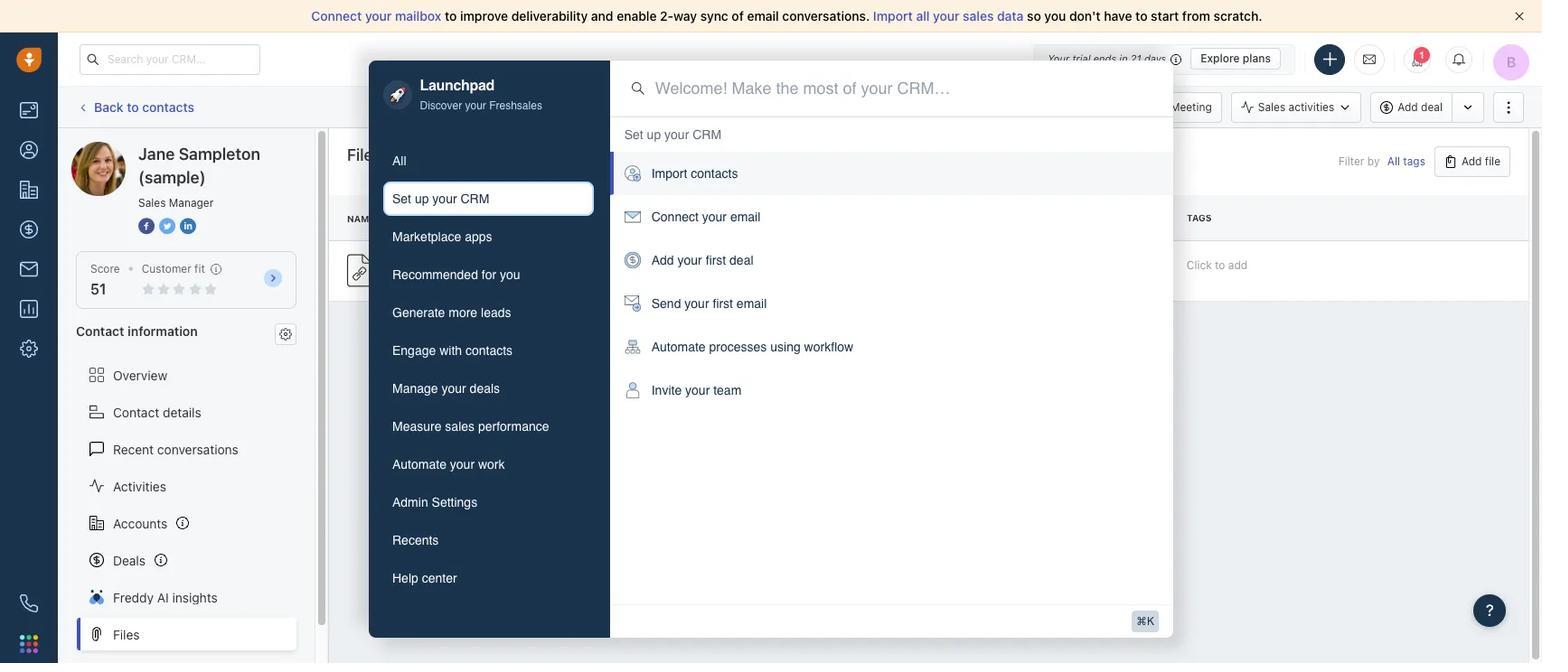 Task type: locate. For each thing, give the bounding box(es) containing it.
add for add your first deal
[[652, 253, 674, 268]]

work
[[478, 457, 505, 472]]

brad klo
[[707, 264, 750, 277]]

deals
[[113, 553, 146, 568]]

email right of
[[747, 8, 779, 24]]

close image
[[1515, 12, 1524, 21]]

automate up invite
[[652, 340, 706, 355]]

filter
[[1339, 155, 1365, 169]]

files down freddy
[[113, 627, 140, 642]]

0 vertical spatial click
[[817, 100, 842, 113]]

2 vertical spatial email
[[737, 297, 767, 311]]

files up name
[[347, 146, 381, 165]]

add for add file
[[1462, 155, 1482, 168]]

1 vertical spatial contacts
[[691, 167, 738, 181]]

automate for automate processes using workflow
[[652, 340, 706, 355]]

1 horizontal spatial deal
[[1421, 100, 1443, 114]]

to right how at the top of page
[[415, 262, 426, 276]]

connect your mailbox link
[[311, 8, 445, 24]]

marketplace
[[392, 229, 461, 244]]

0 vertical spatial sales
[[963, 8, 994, 24]]

first
[[706, 253, 726, 268], [713, 297, 733, 311]]

0 horizontal spatial automate
[[392, 457, 447, 472]]

all up marketplace
[[392, 153, 406, 168]]

1 horizontal spatial add
[[1398, 100, 1418, 114]]

generate
[[392, 305, 445, 320]]

set up your crm
[[624, 128, 722, 142], [624, 128, 722, 142], [392, 191, 489, 206]]

set inside button
[[392, 191, 411, 206]]

connect down import contacts
[[652, 210, 699, 225]]

0 horizontal spatial click
[[817, 100, 842, 113]]

up
[[647, 128, 661, 142], [647, 128, 661, 142], [415, 191, 429, 206]]

deal down 1 link
[[1421, 100, 1443, 114]]

1 vertical spatial import
[[652, 167, 687, 181]]

to left add
[[1215, 258, 1225, 272]]

from
[[1182, 8, 1211, 24]]

0 vertical spatial add
[[1398, 100, 1418, 114]]

back to contacts link
[[76, 93, 195, 121]]

set up your crm heading inside list of options list box
[[624, 126, 722, 144]]

your inside set up your crm heading
[[665, 128, 689, 142]]

1 horizontal spatial automate
[[652, 340, 706, 355]]

1 horizontal spatial sales
[[1258, 100, 1286, 114]]

automate for automate your work
[[392, 457, 447, 472]]

add inside "button"
[[1398, 100, 1418, 114]]

1 vertical spatial contact
[[113, 405, 159, 420]]

1 vertical spatial sales
[[138, 196, 166, 210]]

1 vertical spatial automate
[[392, 457, 447, 472]]

1 horizontal spatial contacts
[[466, 343, 513, 358]]

automate down the measure
[[392, 457, 447, 472]]

2 horizontal spatial contacts
[[691, 167, 738, 181]]

0 horizontal spatial all
[[392, 153, 406, 168]]

updates available. click to refresh. link
[[694, 90, 907, 124]]

sales up automate your work
[[445, 419, 475, 434]]

email up klo
[[730, 210, 761, 225]]

updates
[[720, 100, 763, 113]]

add inside button
[[1462, 155, 1482, 168]]

1 vertical spatial you
[[500, 267, 520, 282]]

more
[[449, 305, 477, 320]]

up inside set up your crm heading
[[647, 128, 661, 142]]

to left refresh. at the top right
[[845, 100, 855, 113]]

first left klo
[[706, 253, 726, 268]]

admin settings button
[[383, 485, 594, 520]]

automate inside list of options list box
[[652, 340, 706, 355]]

0 horizontal spatial sales
[[138, 196, 166, 210]]

all button
[[383, 143, 594, 178]]

contact
[[76, 324, 124, 339], [113, 405, 159, 420]]

automate
[[652, 340, 706, 355], [392, 457, 447, 472]]

contact details
[[113, 405, 201, 420]]

file
[[1485, 155, 1501, 168]]

1 vertical spatial files
[[113, 627, 140, 642]]

press-command-k-to-open-and-close element
[[1132, 611, 1159, 633]]

generate more leads
[[392, 305, 511, 320]]

your inside launchpad discover your freshsales
[[465, 99, 486, 112]]

tags
[[1187, 213, 1212, 224]]

of
[[732, 8, 744, 24]]

sales
[[963, 8, 994, 24], [445, 419, 475, 434]]

contacts for back to contacts
[[142, 99, 194, 115]]

customer
[[142, 262, 191, 276]]

twitter circled image
[[159, 217, 175, 236]]

meeting button
[[1144, 92, 1222, 123]]

0 horizontal spatial import
[[652, 167, 687, 181]]

marketplace apps button
[[383, 219, 594, 254]]

set up your crm heading
[[624, 126, 722, 144], [624, 126, 722, 144]]

customer fit
[[142, 262, 205, 276]]

add inside list of options list box
[[652, 253, 674, 268]]

click
[[817, 100, 842, 113], [1187, 258, 1212, 272]]

2 horizontal spatial add
[[1462, 155, 1482, 168]]

1 vertical spatial sales
[[445, 419, 475, 434]]

days
[[1144, 52, 1166, 64]]

import up connect your email
[[652, 167, 687, 181]]

sampleton
[[179, 145, 260, 164]]

0 horizontal spatial sales
[[445, 419, 475, 434]]

set
[[624, 128, 643, 142], [624, 128, 643, 142], [392, 191, 411, 206]]

0 horizontal spatial add
[[652, 253, 674, 268]]

1 horizontal spatial all
[[1388, 155, 1400, 169]]

filter by all tags
[[1339, 155, 1426, 169]]

1 horizontal spatial you
[[1045, 8, 1066, 24]]

contacts up connect your email
[[691, 167, 738, 181]]

0 vertical spatial files
[[347, 146, 381, 165]]

email down klo
[[737, 297, 767, 311]]

first down brad
[[713, 297, 733, 311]]

add left file at the top of page
[[1462, 155, 1482, 168]]

sales left data
[[963, 8, 994, 24]]

import left all
[[873, 8, 913, 24]]

to right back at the top of page
[[127, 99, 139, 115]]

meeting
[[1171, 100, 1212, 113]]

set inside heading
[[624, 128, 643, 142]]

ends
[[1094, 52, 1117, 64]]

crm
[[693, 128, 722, 142], [693, 128, 722, 142], [461, 191, 489, 206]]

automate your work
[[392, 457, 505, 472]]

add down 1 link
[[1398, 100, 1418, 114]]

2 vertical spatial add
[[652, 253, 674, 268]]

0 vertical spatial connect
[[311, 8, 362, 24]]

contact up recent
[[113, 405, 159, 420]]

0 vertical spatial automate
[[652, 340, 706, 355]]

0 horizontal spatial deal
[[730, 253, 754, 268]]

automate inside button
[[392, 457, 447, 472]]

0 horizontal spatial contacts
[[142, 99, 194, 115]]

Welcome! Make the most of your CRM… field
[[655, 77, 1152, 100]]

sales activities button
[[1231, 92, 1371, 123], [1231, 92, 1362, 123]]

you right for
[[500, 267, 520, 282]]

deal down owner
[[730, 253, 754, 268]]

set up your crm inside button
[[392, 191, 489, 206]]

data
[[997, 8, 1024, 24]]

deal inside list of options list box
[[730, 253, 754, 268]]

0 vertical spatial contact
[[76, 324, 124, 339]]

and
[[591, 8, 613, 24]]

freddy
[[113, 590, 154, 605]]

sales inside button
[[445, 419, 475, 434]]

contact information
[[76, 324, 198, 339]]

import all your sales data link
[[873, 8, 1027, 24]]

engage with contacts button
[[383, 333, 594, 368]]

you
[[1045, 8, 1066, 24], [500, 267, 520, 282]]

set up your crm button
[[383, 181, 594, 216]]

to right files
[[490, 262, 500, 276]]

deal inside "button"
[[1421, 100, 1443, 114]]

add up send
[[652, 253, 674, 268]]

1 horizontal spatial click
[[1187, 258, 1212, 272]]

scratch.
[[1214, 8, 1263, 24]]

0 horizontal spatial you
[[500, 267, 520, 282]]

attach
[[428, 262, 462, 276]]

0 horizontal spatial connect
[[311, 8, 362, 24]]

connect your email
[[652, 210, 761, 225]]

1 horizontal spatial connect
[[652, 210, 699, 225]]

sales
[[1258, 100, 1286, 114], [138, 196, 166, 210]]

contacts?
[[503, 262, 555, 276]]

for
[[482, 267, 496, 282]]

in
[[1120, 52, 1128, 64]]

click left add
[[1187, 258, 1212, 272]]

Search your CRM... text field
[[80, 44, 260, 75]]

contacts down search your crm... text box
[[142, 99, 194, 115]]

admin settings
[[392, 495, 477, 510]]

connect inside list of options list box
[[652, 210, 699, 225]]

call
[[907, 100, 926, 113]]

⌘
[[1136, 615, 1147, 628]]

freddy ai insights
[[113, 590, 218, 605]]

so
[[1027, 8, 1041, 24]]

1 vertical spatial deal
[[730, 253, 754, 268]]

sales left activities
[[1258, 100, 1286, 114]]

add
[[1398, 100, 1418, 114], [1462, 155, 1482, 168], [652, 253, 674, 268]]

your inside set up your crm button
[[432, 191, 457, 206]]

2 vertical spatial contacts
[[466, 343, 513, 358]]

you right "so" at the top right
[[1045, 8, 1066, 24]]

ai
[[157, 590, 169, 605]]

contacts up manage your deals button
[[466, 343, 513, 358]]

recommended for you button
[[383, 257, 594, 292]]

tab list containing all
[[383, 143, 594, 595]]

contact down 51 button on the left of page
[[76, 324, 124, 339]]

0 vertical spatial sales
[[1258, 100, 1286, 114]]

connect left mailbox
[[311, 8, 362, 24]]

all right by
[[1388, 155, 1400, 169]]

to left the start
[[1136, 8, 1148, 24]]

your inside manage your deals button
[[442, 381, 466, 396]]

sales up facebook circled image
[[138, 196, 166, 210]]

files
[[347, 146, 381, 165], [113, 627, 140, 642]]

1 horizontal spatial files
[[347, 146, 381, 165]]

add deal
[[1398, 100, 1443, 114]]

0 vertical spatial deal
[[1421, 100, 1443, 114]]

send your first email
[[652, 297, 767, 311]]

0 vertical spatial contacts
[[142, 99, 194, 115]]

1 vertical spatial first
[[713, 297, 733, 311]]

0 vertical spatial you
[[1045, 8, 1066, 24]]

0 vertical spatial import
[[873, 8, 913, 24]]

recommended for you
[[392, 267, 520, 282]]

tab list
[[383, 143, 594, 595]]

contacts inside button
[[466, 343, 513, 358]]

1 vertical spatial add
[[1462, 155, 1482, 168]]

(sample)
[[138, 168, 206, 187]]

click right available.
[[817, 100, 842, 113]]

files
[[465, 262, 487, 276]]

settings
[[432, 495, 477, 510]]

mng settings image
[[279, 328, 292, 341]]

0 vertical spatial first
[[706, 253, 726, 268]]

first for email
[[713, 297, 733, 311]]

email
[[833, 100, 861, 113]]

your
[[365, 8, 392, 24], [933, 8, 960, 24], [465, 99, 486, 112], [665, 128, 689, 142], [665, 128, 689, 142], [432, 191, 457, 206], [702, 210, 727, 225], [678, 253, 702, 268], [685, 297, 709, 311], [442, 381, 466, 396], [685, 384, 710, 398], [450, 457, 475, 472]]

don't
[[1070, 8, 1101, 24]]

phone element
[[11, 586, 47, 622]]

0 horizontal spatial files
[[113, 627, 140, 642]]

klo
[[734, 264, 750, 277]]

1 vertical spatial connect
[[652, 210, 699, 225]]

back to contacts
[[94, 99, 194, 115]]



Task type: vqa. For each thing, say whether or not it's contained in the screenshot.
the Settings within API Settings "link"
no



Task type: describe. For each thing, give the bounding box(es) containing it.
back
[[94, 99, 123, 115]]

brad
[[707, 264, 731, 277]]

linkedin circled image
[[180, 217, 196, 236]]

improve
[[460, 8, 508, 24]]

activities
[[113, 479, 166, 494]]

manage your deals button
[[383, 371, 594, 406]]

automate your work button
[[383, 447, 594, 482]]

score
[[90, 262, 120, 276]]

add for add deal
[[1398, 100, 1418, 114]]

by
[[1368, 155, 1380, 169]]

0 vertical spatial email
[[747, 8, 779, 24]]

how
[[389, 262, 412, 276]]

freshworks switcher image
[[20, 635, 38, 653]]

enable
[[617, 8, 657, 24]]

available.
[[766, 100, 813, 113]]

details
[[163, 405, 201, 420]]

processes
[[709, 340, 767, 355]]

facebook circled image
[[138, 217, 155, 236]]

overview
[[113, 368, 167, 383]]

set up your crm inside list of options list box
[[624, 128, 722, 142]]

fit
[[194, 262, 205, 276]]

51
[[90, 281, 106, 298]]

refresh.
[[858, 100, 898, 113]]

admin
[[392, 495, 428, 510]]

connect for connect your email
[[652, 210, 699, 225]]

tags
[[1403, 155, 1426, 169]]

name
[[347, 213, 375, 224]]

contact for contact information
[[76, 324, 124, 339]]

help center button
[[383, 561, 594, 595]]

marketplace apps
[[392, 229, 492, 244]]

call link
[[880, 92, 935, 123]]

your
[[1048, 52, 1070, 64]]

send
[[652, 297, 681, 311]]

21
[[1131, 52, 1142, 64]]

all inside "button"
[[392, 153, 406, 168]]

your trial ends in 21 days
[[1048, 52, 1166, 64]]

import contacts
[[652, 167, 738, 181]]

launchpad
[[420, 77, 494, 94]]

leads
[[481, 305, 511, 320]]

contacts inside list of options list box
[[691, 167, 738, 181]]

manage your deals
[[392, 381, 500, 396]]

center
[[422, 571, 457, 586]]

sales activities
[[1258, 100, 1335, 114]]

contacts for engage with contacts
[[466, 343, 513, 358]]

with
[[440, 343, 462, 358]]

51 button
[[90, 281, 106, 298]]

explore plans link
[[1191, 48, 1281, 70]]

recommended
[[392, 267, 478, 282]]

updates available. click to refresh.
[[720, 100, 898, 113]]

sales inside jane sampleton (sample) sales manager
[[138, 196, 166, 210]]

contact for contact details
[[113, 405, 159, 420]]

2-
[[660, 8, 674, 24]]

plans
[[1243, 52, 1271, 65]]

conversations.
[[782, 8, 870, 24]]

crm inside button
[[461, 191, 489, 206]]

add deal button
[[1371, 92, 1452, 123]]

1 horizontal spatial import
[[873, 8, 913, 24]]

freshsales
[[489, 99, 542, 112]]

recent
[[113, 442, 154, 457]]

1 horizontal spatial sales
[[963, 8, 994, 24]]

your inside automate your work button
[[450, 457, 475, 472]]

apps
[[465, 229, 492, 244]]

explore
[[1201, 52, 1240, 65]]

phone image
[[20, 595, 38, 613]]

way
[[674, 8, 697, 24]]

activities
[[1289, 100, 1335, 114]]

generate more leads button
[[383, 295, 594, 330]]

mailbox
[[395, 8, 441, 24]]

all
[[916, 8, 930, 24]]

to right mailbox
[[445, 8, 457, 24]]

connect for connect your mailbox to improve deliverability and enable 2-way sync of email conversations. import all your sales data so you don't have to start from scratch.
[[311, 8, 362, 24]]

1 link
[[1404, 46, 1431, 73]]

launchpad discover your freshsales
[[420, 77, 542, 112]]

owner
[[707, 213, 742, 224]]

crm inside heading
[[693, 128, 722, 142]]

recents
[[392, 533, 439, 548]]

send email image
[[1363, 51, 1376, 67]]

1 vertical spatial click
[[1187, 258, 1212, 272]]

manager
[[169, 196, 214, 210]]

first for deal
[[706, 253, 726, 268]]

explore plans
[[1201, 52, 1271, 65]]

score 51
[[90, 262, 120, 298]]

manage
[[392, 381, 438, 396]]

all tags link
[[1388, 155, 1426, 169]]

1
[[1419, 49, 1425, 60]]

up inside set up your crm button
[[415, 191, 429, 206]]

insights
[[172, 590, 218, 605]]

automate processes using workflow
[[652, 340, 853, 355]]

you inside button
[[500, 267, 520, 282]]

list of options list box
[[610, 117, 1173, 413]]

jane
[[138, 145, 175, 164]]

trial
[[1073, 52, 1091, 64]]

workflow
[[804, 340, 853, 355]]

deals
[[470, 381, 500, 396]]

import inside list of options list box
[[652, 167, 687, 181]]

1 vertical spatial email
[[730, 210, 761, 225]]

email button
[[806, 92, 871, 123]]

information
[[128, 324, 198, 339]]

measure sales performance button
[[383, 409, 594, 444]]



